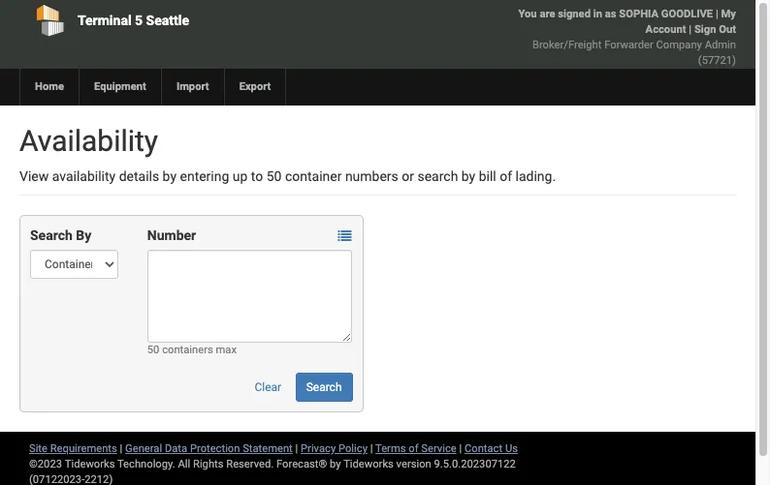 Task type: vqa. For each thing, say whether or not it's contained in the screenshot.
CURRENT
no



Task type: describe. For each thing, give the bounding box(es) containing it.
company
[[656, 39, 702, 51]]

numbers
[[345, 169, 398, 184]]

or
[[402, 169, 414, 184]]

site
[[29, 443, 47, 456]]

of inside site requirements | general data protection statement | privacy policy | terms of service | contact us ©2023 tideworks technology. all rights reserved.
[[409, 443, 419, 456]]

search
[[417, 169, 458, 184]]

entering
[[180, 169, 229, 184]]

as
[[605, 8, 616, 20]]

are
[[540, 8, 555, 20]]

tideworks
[[343, 459, 394, 471]]

sign
[[694, 23, 716, 36]]

terminal 5 seattle link
[[19, 0, 301, 41]]

sophia
[[619, 8, 659, 20]]

(07122023-
[[29, 474, 85, 486]]

general
[[125, 443, 162, 456]]

export
[[239, 80, 271, 93]]

protection
[[190, 443, 240, 456]]

terminal 5 seattle
[[78, 13, 189, 28]]

technology.
[[117, 459, 175, 471]]

50 containers max
[[147, 344, 237, 357]]

site requirements | general data protection statement | privacy policy | terms of service | contact us ©2023 tideworks technology. all rights reserved.
[[29, 443, 518, 471]]

you are signed in as sophia goodlive |
[[518, 8, 721, 20]]

show list image
[[338, 230, 352, 244]]

broker/freight
[[532, 39, 602, 51]]

search for search
[[306, 381, 342, 395]]

out
[[719, 23, 736, 36]]

terms
[[375, 443, 406, 456]]

©2023 tideworks
[[29, 459, 115, 471]]

view
[[19, 169, 49, 184]]

| up forecast®
[[295, 443, 298, 456]]

availability
[[52, 169, 116, 184]]

home link
[[19, 69, 79, 106]]

forecast® by tideworks version 9.5.0.202307122 (07122023-2212)
[[29, 459, 516, 486]]

1 horizontal spatial 50
[[266, 169, 282, 184]]

seattle
[[146, 13, 189, 28]]

bill
[[479, 169, 496, 184]]

availability
[[19, 124, 158, 158]]

view availability details by entering up to 50 container numbers or search by bill of lading.
[[19, 169, 556, 184]]

privacy policy link
[[301, 443, 368, 456]]

clear button
[[244, 373, 292, 402]]

contact
[[465, 443, 503, 456]]

sign out link
[[694, 23, 736, 36]]

my
[[721, 8, 736, 20]]



Task type: locate. For each thing, give the bounding box(es) containing it.
of
[[500, 169, 512, 184], [409, 443, 419, 456]]

general data protection statement link
[[125, 443, 293, 456]]

50 right to
[[266, 169, 282, 184]]

to
[[251, 169, 263, 184]]

rights
[[193, 459, 224, 471]]

import link
[[161, 69, 224, 106]]

Number text field
[[147, 250, 353, 343]]

| inside | sign out broker/freight forwarder company admin (57721)
[[689, 23, 692, 36]]

9.5.0.202307122
[[434, 459, 516, 471]]

|
[[716, 8, 718, 20], [689, 23, 692, 36], [120, 443, 123, 456], [295, 443, 298, 456], [370, 443, 373, 456], [459, 443, 462, 456]]

import
[[176, 80, 209, 93]]

0 horizontal spatial search
[[30, 228, 73, 243]]

1 horizontal spatial search
[[306, 381, 342, 395]]

50
[[266, 169, 282, 184], [147, 344, 159, 357]]

service
[[421, 443, 457, 456]]

| up tideworks
[[370, 443, 373, 456]]

us
[[505, 443, 518, 456]]

1 horizontal spatial of
[[500, 169, 512, 184]]

up
[[233, 169, 248, 184]]

(57721)
[[698, 54, 736, 67]]

equipment
[[94, 80, 146, 93]]

lading.
[[515, 169, 556, 184]]

0 horizontal spatial of
[[409, 443, 419, 456]]

clear
[[255, 381, 281, 395]]

forecast®
[[276, 459, 327, 471]]

50 left containers
[[147, 344, 159, 357]]

0 horizontal spatial 50
[[147, 344, 159, 357]]

statement
[[243, 443, 293, 456]]

of right bill
[[500, 169, 512, 184]]

by left bill
[[461, 169, 475, 184]]

search right clear button
[[306, 381, 342, 395]]

max
[[216, 344, 237, 357]]

privacy
[[301, 443, 336, 456]]

admin
[[705, 39, 736, 51]]

1 vertical spatial of
[[409, 443, 419, 456]]

0 vertical spatial 50
[[266, 169, 282, 184]]

search inside button
[[306, 381, 342, 395]]

| left the my
[[716, 8, 718, 20]]

2212)
[[85, 474, 113, 486]]

0 vertical spatial of
[[500, 169, 512, 184]]

in
[[593, 8, 602, 20]]

terms of service link
[[375, 443, 457, 456]]

by inside forecast® by tideworks version 9.5.0.202307122 (07122023-2212)
[[330, 459, 341, 471]]

requirements
[[50, 443, 117, 456]]

by down privacy policy link
[[330, 459, 341, 471]]

| sign out broker/freight forwarder company admin (57721)
[[532, 23, 736, 67]]

number
[[147, 228, 196, 243]]

home
[[35, 80, 64, 93]]

0 horizontal spatial by
[[163, 169, 177, 184]]

containers
[[162, 344, 213, 357]]

| left general
[[120, 443, 123, 456]]

1 vertical spatial search
[[306, 381, 342, 395]]

export link
[[224, 69, 286, 106]]

goodlive
[[661, 8, 713, 20]]

all
[[178, 459, 190, 471]]

by right details at the left of the page
[[163, 169, 177, 184]]

0 vertical spatial search
[[30, 228, 73, 243]]

1 horizontal spatial by
[[330, 459, 341, 471]]

equipment link
[[79, 69, 161, 106]]

account
[[646, 23, 686, 36]]

data
[[165, 443, 187, 456]]

container
[[285, 169, 342, 184]]

signed
[[558, 8, 591, 20]]

1 vertical spatial 50
[[147, 344, 159, 357]]

by
[[163, 169, 177, 184], [461, 169, 475, 184], [330, 459, 341, 471]]

forwarder
[[604, 39, 653, 51]]

search
[[30, 228, 73, 243], [306, 381, 342, 395]]

| up 9.5.0.202307122
[[459, 443, 462, 456]]

reserved.
[[226, 459, 274, 471]]

site requirements link
[[29, 443, 117, 456]]

| left 'sign'
[[689, 23, 692, 36]]

you
[[518, 8, 537, 20]]

my account link
[[646, 8, 736, 36]]

5
[[135, 13, 143, 28]]

terminal
[[78, 13, 132, 28]]

search left by
[[30, 228, 73, 243]]

my account
[[646, 8, 736, 36]]

of up the version
[[409, 443, 419, 456]]

2 horizontal spatial by
[[461, 169, 475, 184]]

search by
[[30, 228, 91, 243]]

policy
[[338, 443, 368, 456]]

search for search by
[[30, 228, 73, 243]]

search button
[[295, 373, 353, 402]]

version
[[396, 459, 431, 471]]

contact us link
[[465, 443, 518, 456]]

details
[[119, 169, 159, 184]]

by
[[76, 228, 91, 243]]



